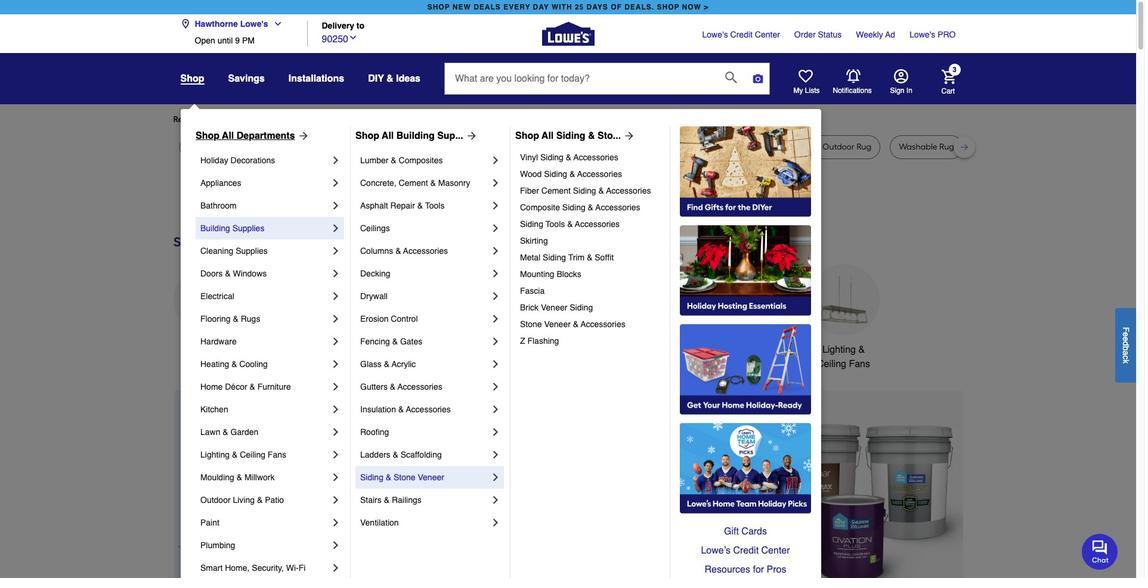 Task type: vqa. For each thing, say whether or not it's contained in the screenshot.
third Arrow Right 'image' from left
no



Task type: describe. For each thing, give the bounding box(es) containing it.
f
[[1122, 327, 1132, 332]]

chevron right image for lighting & ceiling fans
[[330, 449, 342, 461]]

find gifts for the diyer. image
[[680, 127, 812, 217]]

resources for pros
[[705, 565, 787, 576]]

siding tools & accessories
[[520, 220, 620, 229]]

lighting inside lighting & ceiling fans
[[823, 345, 856, 356]]

heating & cooling link
[[201, 353, 330, 376]]

supplies for building supplies
[[233, 224, 265, 233]]

diy & ideas
[[368, 73, 421, 84]]

chevron right image for hardware
[[330, 336, 342, 348]]

chevron right image for insulation & accessories
[[490, 404, 502, 416]]

chevron right image for lawn & garden
[[330, 427, 342, 439]]

d
[[1122, 342, 1132, 346]]

veneer for brick
[[541, 303, 568, 313]]

shop
[[181, 73, 204, 84]]

order
[[795, 30, 816, 39]]

trim
[[569, 253, 585, 263]]

4 rug from the left
[[325, 142, 340, 152]]

1 vertical spatial home
[[201, 383, 223, 392]]

get your home holiday-ready. image
[[680, 325, 812, 415]]

allen and roth rug
[[594, 142, 666, 152]]

in
[[907, 87, 913, 95]]

chevron right image for asphalt repair & tools
[[490, 200, 502, 212]]

gutters & accessories
[[360, 383, 443, 392]]

chevron right image for electrical
[[330, 291, 342, 303]]

lowe's home team holiday picks. image
[[680, 424, 812, 514]]

chevron right image for building supplies
[[330, 223, 342, 235]]

allen for allen and roth rug
[[594, 142, 612, 152]]

chevron right image for outdoor living & patio
[[330, 495, 342, 507]]

1 shop from the left
[[428, 3, 450, 11]]

accessories inside insulation & accessories link
[[406, 405, 451, 415]]

brick veneer siding link
[[520, 300, 662, 316]]

supplies for cleaning supplies
[[236, 246, 268, 256]]

erosion
[[360, 315, 389, 324]]

weekly ad link
[[857, 29, 896, 41]]

chevron right image for doors & windows
[[330, 268, 342, 280]]

living
[[233, 496, 255, 505]]

lowe's home improvement notification center image
[[847, 69, 861, 83]]

wood siding & accessories
[[520, 169, 622, 179]]

indoor outdoor rug
[[796, 142, 872, 152]]

smart home, security, wi-fi link
[[201, 557, 330, 579]]

fascia link
[[520, 283, 662, 300]]

chevron down image
[[268, 19, 283, 29]]

rug rug
[[246, 142, 278, 152]]

roofing
[[360, 428, 389, 437]]

paint
[[201, 519, 220, 528]]

25
[[575, 3, 584, 11]]

desk
[[428, 142, 447, 152]]

cement for fiber
[[542, 186, 571, 196]]

resources for pros link
[[680, 561, 812, 579]]

more
[[306, 115, 325, 125]]

flooring
[[201, 315, 231, 324]]

flooring & rugs link
[[201, 308, 330, 331]]

lawn & garden
[[201, 428, 259, 437]]

deals.
[[625, 3, 655, 11]]

chat invite button image
[[1083, 534, 1119, 570]]

you for more suggestions for you
[[388, 115, 402, 125]]

flooring & rugs
[[201, 315, 260, 324]]

9 rug from the left
[[940, 142, 955, 152]]

roth for rug
[[632, 142, 649, 152]]

electrical link
[[201, 285, 330, 308]]

lighting inside lighting & ceiling fans link
[[201, 451, 230, 460]]

2 shop from the left
[[657, 3, 680, 11]]

3 rug from the left
[[263, 142, 278, 152]]

search image
[[726, 71, 738, 83]]

stone veneer & accessories link
[[520, 316, 662, 333]]

outdoor tools & equipment
[[538, 345, 606, 370]]

allen for allen and roth area rug
[[474, 142, 493, 152]]

for for searches
[[269, 115, 280, 125]]

1 vertical spatial stone
[[394, 473, 416, 483]]

metal
[[520, 253, 541, 263]]

weekly ad
[[857, 30, 896, 39]]

chevron right image for erosion control
[[490, 313, 502, 325]]

all for siding
[[542, 131, 554, 141]]

chevron right image for ventilation
[[490, 517, 502, 529]]

fencing & gates
[[360, 337, 423, 347]]

f e e d b a c k
[[1122, 327, 1132, 364]]

outdoor for outdoor tools & equipment
[[538, 345, 572, 356]]

chevron right image for lumber & composites
[[490, 155, 502, 167]]

concrete, cement & masonry link
[[360, 172, 490, 195]]

chevron right image for stairs & railings
[[490, 495, 502, 507]]

control
[[391, 315, 418, 324]]

siding up composite siding & accessories
[[573, 186, 597, 196]]

shop all departments
[[196, 131, 295, 141]]

shop for shop all departments
[[196, 131, 220, 141]]

chevron right image for kitchen
[[330, 404, 342, 416]]

erosion control link
[[360, 308, 490, 331]]

location image
[[181, 19, 190, 29]]

chevron right image for moulding & millwork
[[330, 472, 342, 484]]

christmas decorations
[[365, 345, 416, 370]]

savings
[[228, 73, 265, 84]]

6 rug from the left
[[651, 142, 666, 152]]

accessories inside vinyl siding & accessories link
[[574, 153, 619, 162]]

accessories inside the composite siding & accessories link
[[596, 203, 641, 212]]

chevron right image for gutters & accessories
[[490, 381, 502, 393]]

every
[[504, 3, 531, 11]]

lumber
[[360, 156, 389, 165]]

decorations for holiday
[[231, 156, 275, 165]]

arrow right image for shop all building sup...
[[464, 130, 478, 142]]

skirting
[[520, 236, 548, 246]]

open until 9 pm
[[195, 36, 255, 45]]

suggestions
[[327, 115, 374, 125]]

accessories inside stone veneer & accessories link
[[581, 320, 626, 329]]

plumbing
[[201, 541, 235, 551]]

ventilation
[[360, 519, 399, 528]]

sign in
[[891, 87, 913, 95]]

lowe's home improvement cart image
[[942, 70, 956, 84]]

chevron right image for drywall
[[490, 291, 502, 303]]

diy
[[368, 73, 384, 84]]

diy & ideas button
[[368, 68, 421, 90]]

columns
[[360, 246, 393, 256]]

lowe's home improvement logo image
[[542, 7, 595, 60]]

1 e from the top
[[1122, 332, 1132, 337]]

veneer for stone
[[545, 320, 571, 329]]

scaffolding
[[401, 451, 442, 460]]

decking
[[360, 269, 391, 279]]

lowe's wishes you and your family a happy hanukkah. image
[[173, 190, 964, 220]]

columns & accessories link
[[360, 240, 490, 263]]

concrete,
[[360, 178, 397, 188]]

delivery to
[[322, 21, 365, 31]]

building inside 'link'
[[201, 224, 230, 233]]

doors & windows
[[201, 269, 267, 279]]

and for allen and roth area rug
[[495, 142, 510, 152]]

sign in button
[[891, 69, 913, 95]]

lowe's credit center
[[703, 30, 781, 39]]

pros
[[767, 565, 787, 576]]

accessories inside columns & accessories "link"
[[403, 246, 448, 256]]

0 horizontal spatial bathroom
[[201, 201, 237, 211]]

wood
[[520, 169, 542, 179]]

stairs & railings
[[360, 496, 422, 505]]

appliances inside the appliances link
[[201, 178, 241, 188]]

home inside button
[[755, 345, 780, 356]]

1 horizontal spatial building
[[397, 131, 435, 141]]

a
[[1122, 351, 1132, 356]]

décor
[[225, 383, 247, 392]]

cleaning supplies
[[201, 246, 268, 256]]

credit for lowe's
[[731, 30, 753, 39]]

1 area from the left
[[305, 142, 323, 152]]

kitchen for kitchen
[[201, 405, 228, 415]]

0 vertical spatial tools
[[425, 201, 445, 211]]

masonry
[[438, 178, 471, 188]]

9
[[235, 36, 240, 45]]

insulation & accessories link
[[360, 399, 490, 421]]

outdoor
[[823, 142, 855, 152]]

hardware
[[201, 337, 237, 347]]

lowe's pro
[[910, 30, 956, 39]]

siding & stone veneer
[[360, 473, 445, 483]]

chevron right image for cleaning supplies
[[330, 245, 342, 257]]

bathroom inside button
[[642, 345, 683, 356]]

recommended searches for you heading
[[173, 114, 964, 126]]

home,
[[225, 564, 250, 574]]

accessories inside fiber cement siding & accessories link
[[607, 186, 651, 196]]

lowe's home improvement lists image
[[799, 69, 813, 84]]

smart home
[[727, 345, 780, 356]]

chevron right image for appliances
[[330, 177, 342, 189]]

lowe's
[[701, 546, 731, 557]]

concrete, cement & masonry
[[360, 178, 471, 188]]

siding up 'mounting blocks' on the top of the page
[[543, 253, 566, 263]]

doors
[[201, 269, 223, 279]]

asphalt
[[360, 201, 388, 211]]

chevron right image for concrete, cement & masonry
[[490, 177, 502, 189]]

smart home button
[[718, 264, 789, 357]]

chevron down image
[[349, 33, 358, 42]]

chevron right image for flooring & rugs
[[330, 313, 342, 325]]



Task type: locate. For each thing, give the bounding box(es) containing it.
gutters & accessories link
[[360, 376, 490, 399]]

1 vertical spatial fans
[[268, 451, 286, 460]]

0 vertical spatial center
[[755, 30, 781, 39]]

fiber cement siding & accessories
[[520, 186, 651, 196]]

supplies up cleaning supplies
[[233, 224, 265, 233]]

building up cleaning
[[201, 224, 230, 233]]

0 vertical spatial ceiling
[[818, 359, 847, 370]]

1 vertical spatial credit
[[734, 546, 759, 557]]

stone up the railings
[[394, 473, 416, 483]]

bathroom button
[[627, 264, 699, 357]]

1 vertical spatial smart
[[201, 564, 223, 574]]

acrylic
[[392, 360, 416, 369]]

kitchen inside button
[[447, 345, 479, 356]]

2 horizontal spatial area
[[734, 142, 752, 152]]

1 horizontal spatial stone
[[520, 320, 542, 329]]

lowe's left pro
[[910, 30, 936, 39]]

1 horizontal spatial for
[[375, 115, 386, 125]]

siding tools & accessories link
[[520, 216, 662, 233]]

accessories inside siding tools & accessories link
[[575, 220, 620, 229]]

you for recommended searches for you
[[282, 115, 296, 125]]

drywall link
[[360, 285, 490, 308]]

chevron right image for glass & acrylic
[[490, 359, 502, 371]]

Search Query text field
[[445, 63, 716, 94]]

accessories inside wood siding & accessories link
[[578, 169, 622, 179]]

security,
[[252, 564, 284, 574]]

0 horizontal spatial cement
[[399, 178, 428, 188]]

2 all from the left
[[382, 131, 394, 141]]

drywall
[[360, 292, 388, 301]]

tools up the ceilings link at the top of the page
[[425, 201, 445, 211]]

2 roth from the left
[[632, 142, 649, 152]]

appliances up heating
[[186, 345, 233, 356]]

accessories up wood siding & accessories link
[[574, 153, 619, 162]]

and for allen and roth rug
[[614, 142, 630, 152]]

2 horizontal spatial tools
[[575, 345, 597, 356]]

decorations for christmas
[[365, 359, 416, 370]]

chevron right image for home décor & furniture
[[330, 381, 342, 393]]

ceilings link
[[360, 217, 490, 240]]

tools for siding
[[546, 220, 565, 229]]

2 washable from the left
[[899, 142, 938, 152]]

you left more
[[282, 115, 296, 125]]

0 horizontal spatial lighting
[[201, 451, 230, 460]]

decorations down christmas
[[365, 359, 416, 370]]

with
[[552, 3, 573, 11]]

1 vertical spatial supplies
[[236, 246, 268, 256]]

center
[[755, 30, 781, 39], [762, 546, 790, 557]]

arrow right image for shop all departments
[[295, 130, 309, 142]]

vinyl siding & accessories link
[[520, 149, 662, 166]]

outdoor down moulding
[[201, 496, 231, 505]]

2 e from the top
[[1122, 337, 1132, 342]]

deals
[[474, 3, 501, 11]]

chevron right image for ladders & scaffolding
[[490, 449, 502, 461]]

chevron right image for heating & cooling
[[330, 359, 342, 371]]

1 horizontal spatial lowe's
[[703, 30, 729, 39]]

1 and from the left
[[495, 142, 510, 152]]

veneer down brick veneer siding
[[545, 320, 571, 329]]

1 vertical spatial veneer
[[545, 320, 571, 329]]

all up furniture
[[382, 131, 394, 141]]

siding & stone veneer link
[[360, 467, 490, 489]]

1 horizontal spatial lighting & ceiling fans
[[818, 345, 871, 370]]

8 rug from the left
[[857, 142, 872, 152]]

arrow right image for shop all siding & sto...
[[621, 130, 636, 142]]

0 horizontal spatial area
[[305, 142, 323, 152]]

accessories up "z flashing" "link"
[[581, 320, 626, 329]]

2 horizontal spatial for
[[753, 565, 765, 576]]

shop all building sup...
[[356, 131, 464, 141]]

1 horizontal spatial smart
[[727, 345, 752, 356]]

z
[[520, 337, 526, 346]]

searches
[[233, 115, 268, 125]]

ideas
[[396, 73, 421, 84]]

of
[[611, 3, 622, 11]]

you up shop all building sup...
[[388, 115, 402, 125]]

chevron right image for paint
[[330, 517, 342, 529]]

fans inside lighting & ceiling fans link
[[268, 451, 286, 460]]

1 horizontal spatial home
[[755, 345, 780, 356]]

veneer
[[541, 303, 568, 313], [545, 320, 571, 329], [418, 473, 445, 483]]

3 area from the left
[[734, 142, 752, 152]]

all for departments
[[222, 131, 234, 141]]

lowe's inside hawthorne lowe's button
[[240, 19, 268, 29]]

for up furniture
[[375, 115, 386, 125]]

credit up search image
[[731, 30, 753, 39]]

credit
[[731, 30, 753, 39], [734, 546, 759, 557]]

2 you from the left
[[388, 115, 402, 125]]

1 horizontal spatial tools
[[546, 220, 565, 229]]

chevron right image
[[490, 155, 502, 167], [330, 177, 342, 189], [490, 200, 502, 212], [330, 223, 342, 235], [490, 223, 502, 235], [490, 245, 502, 257], [330, 291, 342, 303], [490, 291, 502, 303], [490, 313, 502, 325], [330, 336, 342, 348], [490, 359, 502, 371], [330, 381, 342, 393], [490, 427, 502, 439], [330, 472, 342, 484], [330, 495, 342, 507], [330, 517, 342, 529], [490, 517, 502, 529], [330, 540, 342, 552]]

0 vertical spatial supplies
[[233, 224, 265, 233]]

0 horizontal spatial lighting & ceiling fans
[[201, 451, 286, 460]]

1 washable from the left
[[694, 142, 732, 152]]

1 vertical spatial bathroom
[[642, 345, 683, 356]]

lumber & composites link
[[360, 149, 490, 172]]

allen down sto...
[[594, 142, 612, 152]]

pm
[[242, 36, 255, 45]]

accessories up fiber cement siding & accessories link
[[578, 169, 622, 179]]

cards
[[742, 527, 767, 538]]

lawn & garden link
[[201, 421, 330, 444]]

smart for smart home
[[727, 345, 752, 356]]

outdoor tools & equipment button
[[536, 264, 608, 372]]

1 roth from the left
[[512, 142, 530, 152]]

plumbing link
[[201, 535, 330, 557]]

0 horizontal spatial allen
[[474, 142, 493, 152]]

1 vertical spatial decorations
[[365, 359, 416, 370]]

1 allen from the left
[[474, 142, 493, 152]]

shop for shop all building sup...
[[356, 131, 380, 141]]

1 horizontal spatial bathroom
[[642, 345, 683, 356]]

fi
[[299, 564, 306, 574]]

1 horizontal spatial washable
[[899, 142, 938, 152]]

5 rug from the left
[[551, 142, 566, 152]]

1 horizontal spatial all
[[382, 131, 394, 141]]

2 vertical spatial veneer
[[418, 473, 445, 483]]

0 horizontal spatial and
[[495, 142, 510, 152]]

shop for shop all siding & sto...
[[516, 131, 539, 141]]

roth up wood siding & accessories link
[[632, 142, 649, 152]]

2 and from the left
[[614, 142, 630, 152]]

christmas
[[369, 345, 412, 356]]

more suggestions for you link
[[306, 114, 412, 126]]

0 horizontal spatial all
[[222, 131, 234, 141]]

0 vertical spatial smart
[[727, 345, 752, 356]]

0 vertical spatial credit
[[731, 30, 753, 39]]

kitchen up lawn at the bottom left of page
[[201, 405, 228, 415]]

lowe's credit center link
[[680, 542, 812, 561]]

wi-
[[286, 564, 299, 574]]

cement down "composites"
[[399, 178, 428, 188]]

0 vertical spatial stone
[[520, 320, 542, 329]]

center up "pros"
[[762, 546, 790, 557]]

mounting blocks
[[520, 270, 582, 279]]

center for lowe's credit center
[[755, 30, 781, 39]]

0 vertical spatial building
[[397, 131, 435, 141]]

1 vertical spatial building
[[201, 224, 230, 233]]

1 vertical spatial appliances
[[186, 345, 233, 356]]

25 days of deals. don't miss deals every day. same-day delivery on in-stock orders placed by 2 p m. image
[[173, 391, 366, 579]]

2 horizontal spatial shop
[[516, 131, 539, 141]]

free same-day delivery when you order 1 gallon or more of paint by 2 p m. image
[[385, 391, 964, 579]]

decorations down rug rug
[[231, 156, 275, 165]]

1 horizontal spatial ceiling
[[818, 359, 847, 370]]

siding up skirting at the left of page
[[520, 220, 544, 229]]

bathroom link
[[201, 195, 330, 217]]

pro
[[938, 30, 956, 39]]

allen right desk
[[474, 142, 493, 152]]

chevron right image for siding & stone veneer
[[490, 472, 502, 484]]

fiber cement siding & accessories link
[[520, 183, 662, 199]]

1 vertical spatial ceiling
[[240, 451, 266, 460]]

outdoor inside outdoor living & patio link
[[201, 496, 231, 505]]

7 rug from the left
[[754, 142, 769, 152]]

siding down vinyl siding & accessories
[[544, 169, 568, 179]]

washable area rug
[[694, 142, 769, 152]]

chevron right image for smart home, security, wi-fi
[[330, 563, 342, 575]]

holiday decorations
[[201, 156, 275, 165]]

tools up shop 25 days of deals by category image
[[546, 220, 565, 229]]

1 vertical spatial tools
[[546, 220, 565, 229]]

3 all from the left
[[542, 131, 554, 141]]

siding up siding tools & accessories in the top of the page
[[563, 203, 586, 212]]

None search field
[[445, 63, 770, 106]]

appliances link
[[201, 172, 330, 195]]

0 vertical spatial lighting
[[823, 345, 856, 356]]

appliances inside appliances button
[[186, 345, 233, 356]]

all down "recommended searches for you" heading
[[542, 131, 554, 141]]

christmas decorations button
[[355, 264, 426, 372]]

shop new deals every day with 25 days of deals. shop now >
[[428, 3, 709, 11]]

composite
[[520, 203, 560, 212]]

supplies up windows
[[236, 246, 268, 256]]

stone down brick
[[520, 320, 542, 329]]

0 vertical spatial decorations
[[231, 156, 275, 165]]

lowe's home improvement account image
[[894, 69, 909, 84]]

1 vertical spatial center
[[762, 546, 790, 557]]

shop 25 days of deals by category image
[[173, 232, 964, 252]]

smart for smart home, security, wi-fi
[[201, 564, 223, 574]]

kitchen link
[[201, 399, 330, 421]]

lowe's for lowe's credit center
[[703, 30, 729, 39]]

veneer up "stairs & railings" link
[[418, 473, 445, 483]]

0 vertical spatial outdoor
[[538, 345, 572, 356]]

building up desk
[[397, 131, 435, 141]]

chevron right image for bathroom
[[330, 200, 342, 212]]

siding up stairs
[[360, 473, 384, 483]]

0 horizontal spatial building
[[201, 224, 230, 233]]

1 vertical spatial kitchen
[[201, 405, 228, 415]]

3
[[953, 66, 957, 74]]

fans inside lighting & ceiling fans
[[849, 359, 871, 370]]

0 horizontal spatial decorations
[[231, 156, 275, 165]]

lowe's up pm at the top
[[240, 19, 268, 29]]

90250
[[322, 34, 349, 44]]

tools for outdoor
[[575, 345, 597, 356]]

0 horizontal spatial kitchen
[[201, 405, 228, 415]]

0 horizontal spatial shop
[[428, 3, 450, 11]]

chevron right image for fencing & gates
[[490, 336, 502, 348]]

2 shop from the left
[[356, 131, 380, 141]]

& inside the outdoor tools & equipment
[[600, 345, 606, 356]]

0 horizontal spatial stone
[[394, 473, 416, 483]]

0 horizontal spatial outdoor
[[201, 496, 231, 505]]

1 horizontal spatial roth
[[632, 142, 649, 152]]

chevron right image for holiday decorations
[[330, 155, 342, 167]]

washable for washable area rug
[[694, 142, 732, 152]]

chevron right image
[[330, 155, 342, 167], [490, 177, 502, 189], [330, 200, 342, 212], [330, 245, 342, 257], [330, 268, 342, 280], [490, 268, 502, 280], [330, 313, 342, 325], [490, 336, 502, 348], [330, 359, 342, 371], [490, 381, 502, 393], [330, 404, 342, 416], [490, 404, 502, 416], [330, 427, 342, 439], [330, 449, 342, 461], [490, 449, 502, 461], [490, 472, 502, 484], [490, 495, 502, 507], [330, 563, 342, 575]]

arrow right image
[[295, 130, 309, 142], [464, 130, 478, 142], [621, 130, 636, 142], [941, 495, 953, 507]]

accessories down glass & acrylic link
[[398, 383, 443, 392]]

gutters
[[360, 383, 388, 392]]

e up b
[[1122, 337, 1132, 342]]

0 horizontal spatial for
[[269, 115, 280, 125]]

tools inside the outdoor tools & equipment
[[575, 345, 597, 356]]

rug
[[188, 142, 203, 152], [246, 142, 261, 152], [263, 142, 278, 152], [325, 142, 340, 152], [551, 142, 566, 152], [651, 142, 666, 152], [754, 142, 769, 152], [857, 142, 872, 152], [940, 142, 955, 152]]

arrow right image inside shop all departments link
[[295, 130, 309, 142]]

glass
[[360, 360, 382, 369]]

chevron right image for decking
[[490, 268, 502, 280]]

decorations inside button
[[365, 359, 416, 370]]

columns & accessories
[[360, 246, 448, 256]]

siding down "recommended searches for you" heading
[[557, 131, 586, 141]]

credit up resources for pros link
[[734, 546, 759, 557]]

outdoor up 'equipment'
[[538, 345, 572, 356]]

0 vertical spatial appliances
[[201, 178, 241, 188]]

1 you from the left
[[282, 115, 296, 125]]

kitchen left faucets
[[447, 345, 479, 356]]

1 vertical spatial lighting
[[201, 451, 230, 460]]

2 area from the left
[[532, 142, 549, 152]]

1 all from the left
[[222, 131, 234, 141]]

accessories down the ceilings link at the top of the page
[[403, 246, 448, 256]]

accessories up skirting link
[[575, 220, 620, 229]]

soffit
[[595, 253, 614, 263]]

1 horizontal spatial lighting
[[823, 345, 856, 356]]

shop left now
[[657, 3, 680, 11]]

1 horizontal spatial shop
[[657, 3, 680, 11]]

outdoor for outdoor living & patio
[[201, 496, 231, 505]]

heating & cooling
[[201, 360, 268, 369]]

appliances
[[201, 178, 241, 188], [186, 345, 233, 356]]

shop down more suggestions for you link
[[356, 131, 380, 141]]

1 horizontal spatial allen
[[594, 142, 612, 152]]

all down recommended searches for you
[[222, 131, 234, 141]]

0 horizontal spatial smart
[[201, 564, 223, 574]]

1 horizontal spatial you
[[388, 115, 402, 125]]

washable for washable rug
[[899, 142, 938, 152]]

cleaning
[[201, 246, 234, 256]]

1 horizontal spatial area
[[532, 142, 549, 152]]

roth for area
[[512, 142, 530, 152]]

recommended
[[173, 115, 231, 125]]

1 horizontal spatial and
[[614, 142, 630, 152]]

1 horizontal spatial decorations
[[365, 359, 416, 370]]

& inside "link"
[[396, 246, 401, 256]]

appliances down 'holiday'
[[201, 178, 241, 188]]

stone
[[520, 320, 542, 329], [394, 473, 416, 483]]

2 horizontal spatial all
[[542, 131, 554, 141]]

siding up stone veneer & accessories
[[570, 303, 593, 313]]

sign
[[891, 87, 905, 95]]

2 allen from the left
[[594, 142, 612, 152]]

z flashing
[[520, 337, 559, 346]]

0 horizontal spatial you
[[282, 115, 296, 125]]

siding right vinyl
[[541, 153, 564, 162]]

outdoor living & patio
[[201, 496, 284, 505]]

lowe's inside lowe's credit center link
[[703, 30, 729, 39]]

chevron right image for columns & accessories
[[490, 245, 502, 257]]

rugs
[[241, 315, 260, 324]]

0 horizontal spatial ceiling
[[240, 451, 266, 460]]

accessories inside gutters & accessories link
[[398, 383, 443, 392]]

my lists
[[794, 87, 820, 95]]

1 horizontal spatial outdoor
[[538, 345, 572, 356]]

0 horizontal spatial roth
[[512, 142, 530, 152]]

credit for lowe's
[[734, 546, 759, 557]]

smart inside button
[[727, 345, 752, 356]]

0 vertical spatial fans
[[849, 359, 871, 370]]

cement down wood siding & accessories
[[542, 186, 571, 196]]

chevron right image for roofing
[[490, 427, 502, 439]]

0 vertical spatial bathroom
[[201, 201, 237, 211]]

0 horizontal spatial tools
[[425, 201, 445, 211]]

2 vertical spatial tools
[[575, 345, 597, 356]]

washable rug
[[899, 142, 955, 152]]

siding
[[557, 131, 586, 141], [541, 153, 564, 162], [544, 169, 568, 179], [573, 186, 597, 196], [563, 203, 586, 212], [520, 220, 544, 229], [543, 253, 566, 263], [570, 303, 593, 313], [360, 473, 384, 483]]

0 vertical spatial home
[[755, 345, 780, 356]]

1 vertical spatial outdoor
[[201, 496, 231, 505]]

all for building
[[382, 131, 394, 141]]

for up departments
[[269, 115, 280, 125]]

scroll to item #5 image
[[728, 577, 759, 579]]

k
[[1122, 360, 1132, 364]]

1 shop from the left
[[196, 131, 220, 141]]

for for suggestions
[[375, 115, 386, 125]]

shop left new
[[428, 3, 450, 11]]

0 vertical spatial veneer
[[541, 303, 568, 313]]

0 horizontal spatial home
[[201, 383, 223, 392]]

camera image
[[753, 73, 764, 85]]

lowe's inside lowe's pro link
[[910, 30, 936, 39]]

supplies inside 'link'
[[233, 224, 265, 233]]

roth up vinyl
[[512, 142, 530, 152]]

e up d
[[1122, 332, 1132, 337]]

lighting & ceiling fans inside button
[[818, 345, 871, 370]]

decorations
[[231, 156, 275, 165], [365, 359, 416, 370]]

cleaning supplies link
[[201, 240, 330, 263]]

shop up 5x8
[[196, 131, 220, 141]]

outdoor
[[538, 345, 572, 356], [201, 496, 231, 505]]

shop up allen and roth area rug
[[516, 131, 539, 141]]

center left order
[[755, 30, 781, 39]]

my
[[794, 87, 804, 95]]

2 horizontal spatial lowe's
[[910, 30, 936, 39]]

tools up 'equipment'
[[575, 345, 597, 356]]

accessories up roofing link
[[406, 405, 451, 415]]

center for lowe's credit center
[[762, 546, 790, 557]]

lowe's credit center link
[[703, 29, 781, 41]]

1 vertical spatial lighting & ceiling fans
[[201, 451, 286, 460]]

order status
[[795, 30, 842, 39]]

arrow right image inside shop all building sup... link
[[464, 130, 478, 142]]

kitchen for kitchen faucets
[[447, 345, 479, 356]]

0 horizontal spatial lowe's
[[240, 19, 268, 29]]

hawthorne lowe's
[[195, 19, 268, 29]]

cooling
[[240, 360, 268, 369]]

chevron right image for plumbing
[[330, 540, 342, 552]]

for up the scroll to item #5 image
[[753, 565, 765, 576]]

cement for concrete,
[[399, 178, 428, 188]]

cement
[[399, 178, 428, 188], [542, 186, 571, 196]]

1 horizontal spatial kitchen
[[447, 345, 479, 356]]

3 shop from the left
[[516, 131, 539, 141]]

kitchen faucets button
[[446, 264, 517, 357]]

0 horizontal spatial fans
[[268, 451, 286, 460]]

chevron right image for ceilings
[[490, 223, 502, 235]]

1 horizontal spatial fans
[[849, 359, 871, 370]]

railings
[[392, 496, 422, 505]]

gates
[[400, 337, 423, 347]]

accessories up siding tools & accessories link
[[596, 203, 641, 212]]

lowe's down >
[[703, 30, 729, 39]]

arrow left image
[[395, 495, 407, 507]]

1 horizontal spatial shop
[[356, 131, 380, 141]]

weekly
[[857, 30, 884, 39]]

0 vertical spatial kitchen
[[447, 345, 479, 356]]

decking link
[[360, 263, 490, 285]]

lowe's for lowe's pro
[[910, 30, 936, 39]]

ceiling inside lighting & ceiling fans
[[818, 359, 847, 370]]

appliances button
[[173, 264, 245, 357]]

accessories down wood siding & accessories link
[[607, 186, 651, 196]]

0 vertical spatial lighting & ceiling fans
[[818, 345, 871, 370]]

2 rug from the left
[[246, 142, 261, 152]]

holiday hosting essentials. image
[[680, 226, 812, 316]]

veneer right brick
[[541, 303, 568, 313]]

0 horizontal spatial shop
[[196, 131, 220, 141]]

arrow right image inside 'shop all siding & sto...' link
[[621, 130, 636, 142]]

stairs & railings link
[[360, 489, 490, 512]]

1 rug from the left
[[188, 142, 203, 152]]

1 horizontal spatial cement
[[542, 186, 571, 196]]

holiday
[[201, 156, 228, 165]]

0 horizontal spatial washable
[[694, 142, 732, 152]]

outdoor inside the outdoor tools & equipment
[[538, 345, 572, 356]]



